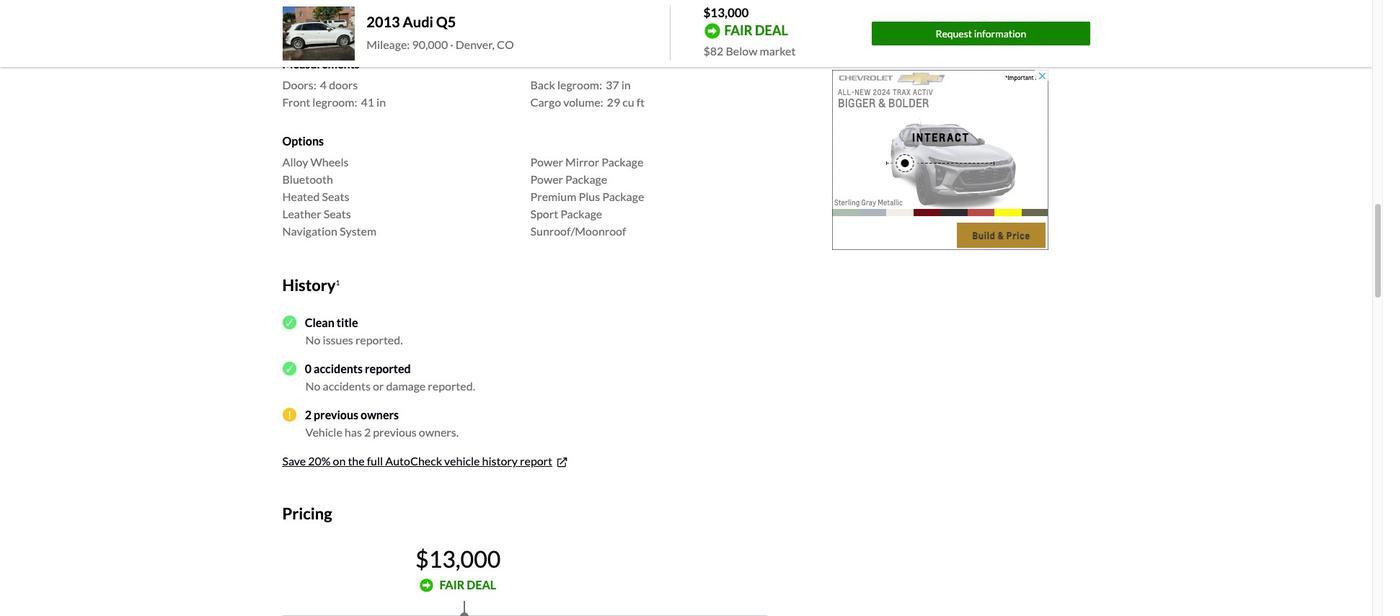 Task type: describe. For each thing, give the bounding box(es) containing it.
4
[[320, 78, 327, 92]]

cu
[[623, 95, 634, 109]]

alloy wheels bluetooth heated seats leather seats navigation system
[[282, 155, 377, 238]]

vehicle
[[444, 454, 480, 468]]

doors: 4 doors front legroom: 41 in
[[282, 78, 386, 109]]

vehicle has 2 previous owners.
[[305, 425, 459, 439]]

vehicle
[[305, 425, 342, 439]]

mileage:
[[367, 38, 410, 51]]

2 previous owners
[[305, 408, 399, 422]]

back
[[531, 78, 555, 92]]

save
[[282, 454, 306, 468]]

airbags
[[323, 1, 360, 14]]

$13,000 for fair deal
[[416, 546, 501, 574]]

no issues reported.
[[305, 333, 403, 347]]

report
[[520, 454, 553, 468]]

leather
[[282, 207, 321, 221]]

$13,000 for $82
[[704, 5, 749, 20]]

$82
[[704, 44, 724, 57]]

market
[[760, 44, 796, 57]]

plus
[[579, 190, 600, 203]]

airbag
[[317, 18, 349, 32]]

2 power from the top
[[531, 172, 563, 186]]

or
[[373, 379, 384, 393]]

driver
[[282, 18, 315, 32]]

owners
[[361, 408, 399, 422]]

0 accidents reported
[[305, 362, 411, 376]]

request
[[936, 27, 972, 39]]

options
[[282, 134, 324, 148]]

2013 audi q5 mileage: 90,000 · denver, co
[[367, 13, 514, 51]]

20%
[[308, 454, 331, 468]]

the
[[348, 454, 365, 468]]

wheels
[[311, 155, 349, 169]]

fair deal
[[725, 22, 788, 38]]

1 vertical spatial reported.
[[428, 379, 475, 393]]

1 vertical spatial 2
[[364, 425, 371, 439]]

information
[[974, 27, 1027, 39]]

back legroom: 37 in cargo volume: 29 cu ft
[[531, 78, 645, 109]]

vdpalert image
[[282, 408, 296, 422]]

reported
[[365, 362, 411, 376]]

owners.
[[419, 425, 459, 439]]

0 vertical spatial seats
[[322, 190, 349, 203]]

q5
[[436, 13, 456, 31]]

has
[[345, 425, 362, 439]]

0
[[305, 362, 312, 376]]

package up 'sunroof/moonroof'
[[561, 207, 602, 221]]

fair
[[440, 579, 465, 592]]

41
[[361, 95, 374, 109]]

below
[[726, 44, 758, 57]]

0 vertical spatial previous
[[314, 408, 358, 422]]

legroom: inside back legroom: 37 in cargo volume: 29 cu ft
[[557, 78, 602, 92]]

in inside the doors: 4 doors front legroom: 41 in
[[377, 95, 386, 109]]

history 1
[[282, 276, 340, 295]]

accidents for no
[[323, 379, 371, 393]]

save 20% on the full autocheck vehicle history report image
[[555, 456, 569, 470]]



Task type: vqa. For each thing, say whether or not it's contained in the screenshot.
first no from the top
yes



Task type: locate. For each thing, give the bounding box(es) containing it.
pricing
[[282, 504, 332, 524]]

package right plus on the top left
[[602, 190, 644, 203]]

0 horizontal spatial previous
[[314, 408, 358, 422]]

previous
[[314, 408, 358, 422], [373, 425, 417, 439]]

damage
[[386, 379, 426, 393]]

legroom: inside the doors: 4 doors front legroom: 41 in
[[313, 95, 357, 109]]

1 horizontal spatial previous
[[373, 425, 417, 439]]

1 horizontal spatial $13,000
[[704, 5, 749, 20]]

0 vertical spatial legroom:
[[557, 78, 602, 92]]

fair
[[725, 22, 753, 38]]

·
[[450, 38, 453, 51]]

0 vertical spatial in
[[621, 78, 631, 92]]

premium
[[531, 190, 577, 203]]

1 vertical spatial accidents
[[323, 379, 371, 393]]

reported. up 'reported'
[[356, 333, 403, 347]]

co
[[497, 38, 514, 51]]

no accidents or damage reported.
[[305, 379, 475, 393]]

on
[[333, 454, 346, 468]]

legroom:
[[557, 78, 602, 92], [313, 95, 357, 109]]

clean title
[[305, 316, 358, 330]]

vdpcheck image left 0
[[282, 362, 296, 376]]

0 horizontal spatial reported.
[[356, 333, 403, 347]]

reported. right the damage
[[428, 379, 475, 393]]

legroom: up volume:
[[557, 78, 602, 92]]

deal
[[755, 22, 788, 38]]

request information button
[[872, 22, 1090, 45]]

no down 0
[[305, 379, 321, 393]]

advertisement region
[[832, 70, 1048, 251]]

fair deal image
[[420, 579, 434, 593]]

heated
[[282, 190, 320, 203]]

package up plus on the top left
[[566, 172, 607, 186]]

1 vertical spatial power
[[531, 172, 563, 186]]

sunroof/moonroof
[[531, 224, 626, 238]]

1 vertical spatial in
[[377, 95, 386, 109]]

$13,000 up 'fair'
[[704, 5, 749, 20]]

0 horizontal spatial $13,000
[[416, 546, 501, 574]]

mirror
[[566, 155, 600, 169]]

0 horizontal spatial in
[[377, 95, 386, 109]]

2 right has on the left bottom
[[364, 425, 371, 439]]

vdpcheck image for 0 accidents reported
[[282, 362, 296, 376]]

history
[[482, 454, 518, 468]]

volume:
[[563, 95, 603, 109]]

1 vertical spatial legroom:
[[313, 95, 357, 109]]

0 vertical spatial power
[[531, 155, 563, 169]]

1
[[336, 278, 340, 287]]

in right 37
[[621, 78, 631, 92]]

deal
[[467, 579, 496, 592]]

denver,
[[456, 38, 495, 51]]

full
[[367, 454, 383, 468]]

2
[[305, 408, 312, 422], [364, 425, 371, 439]]

clean
[[305, 316, 335, 330]]

fair deal
[[440, 579, 496, 592]]

package right "mirror"
[[602, 155, 644, 169]]

previous up vehicle
[[314, 408, 358, 422]]

no
[[305, 333, 321, 347], [305, 379, 321, 393]]

no for no issues reported.
[[305, 333, 321, 347]]

audi
[[403, 13, 433, 31]]

ft
[[637, 95, 645, 109]]

history
[[282, 276, 336, 295]]

1 horizontal spatial legroom:
[[557, 78, 602, 92]]

system
[[340, 224, 377, 238]]

1 horizontal spatial in
[[621, 78, 631, 92]]

seats up system
[[324, 207, 351, 221]]

0 horizontal spatial 2
[[305, 408, 312, 422]]

autocheck
[[385, 454, 442, 468]]

29
[[607, 95, 620, 109]]

curtain
[[282, 1, 321, 14]]

seats down bluetooth
[[322, 190, 349, 203]]

1 vertical spatial seats
[[324, 207, 351, 221]]

0 vertical spatial accidents
[[314, 362, 363, 376]]

alloy
[[282, 155, 308, 169]]

sport
[[531, 207, 558, 221]]

2013 audi q5 image
[[282, 6, 355, 61]]

1 power from the top
[[531, 155, 563, 169]]

accidents
[[314, 362, 363, 376], [323, 379, 371, 393]]

previous down owners
[[373, 425, 417, 439]]

reported.
[[356, 333, 403, 347], [428, 379, 475, 393]]

1 horizontal spatial reported.
[[428, 379, 475, 393]]

1 vertical spatial no
[[305, 379, 321, 393]]

1 horizontal spatial 2
[[364, 425, 371, 439]]

$13,000 up fair
[[416, 546, 501, 574]]

0 vertical spatial 2
[[305, 408, 312, 422]]

no for no accidents or damage reported.
[[305, 379, 321, 393]]

navigation
[[282, 224, 337, 238]]

save 20% on the full autocheck vehicle history report link
[[282, 454, 569, 470]]

1 no from the top
[[305, 333, 321, 347]]

$82 below market
[[704, 44, 796, 57]]

2 no from the top
[[305, 379, 321, 393]]

90,000
[[412, 38, 448, 51]]

1 vertical spatial previous
[[373, 425, 417, 439]]

save 20% on the full autocheck vehicle history report
[[282, 454, 553, 468]]

issues
[[323, 333, 353, 347]]

power mirror package power package premium plus package sport package sunroof/moonroof
[[531, 155, 644, 238]]

doors
[[329, 78, 358, 92]]

2013
[[367, 13, 400, 31]]

vdpcheck image left clean
[[282, 316, 296, 330]]

package
[[602, 155, 644, 169], [566, 172, 607, 186], [602, 190, 644, 203], [561, 207, 602, 221]]

0 horizontal spatial legroom:
[[313, 95, 357, 109]]

vdpcheck image
[[282, 316, 296, 330], [282, 362, 296, 376]]

title
[[337, 316, 358, 330]]

1 vertical spatial vdpcheck image
[[282, 362, 296, 376]]

0 vertical spatial vdpcheck image
[[282, 316, 296, 330]]

2 right vdpalert icon
[[305, 408, 312, 422]]

accidents for 0
[[314, 362, 363, 376]]

1 vertical spatial $13,000
[[416, 546, 501, 574]]

37
[[606, 78, 619, 92]]

power
[[531, 155, 563, 169], [531, 172, 563, 186]]

0 vertical spatial reported.
[[356, 333, 403, 347]]

in inside back legroom: 37 in cargo volume: 29 cu ft
[[621, 78, 631, 92]]

request information
[[936, 27, 1027, 39]]

0 vertical spatial $13,000
[[704, 5, 749, 20]]

measurements
[[282, 57, 360, 70]]

0 vertical spatial no
[[305, 333, 321, 347]]

front
[[282, 95, 310, 109]]

no down clean
[[305, 333, 321, 347]]

bluetooth
[[282, 172, 333, 186]]

2 vdpcheck image from the top
[[282, 362, 296, 376]]

curtain airbags driver airbag
[[282, 1, 360, 32]]

cargo
[[531, 95, 561, 109]]

1 vdpcheck image from the top
[[282, 316, 296, 330]]

accidents down "0 accidents reported"
[[323, 379, 371, 393]]

$13,000
[[704, 5, 749, 20], [416, 546, 501, 574]]

doors:
[[282, 78, 316, 92]]

in
[[621, 78, 631, 92], [377, 95, 386, 109]]

accidents down "issues"
[[314, 362, 363, 376]]

vdpcheck image for clean title
[[282, 316, 296, 330]]

seats
[[322, 190, 349, 203], [324, 207, 351, 221]]

in right "41"
[[377, 95, 386, 109]]

legroom: down doors
[[313, 95, 357, 109]]



